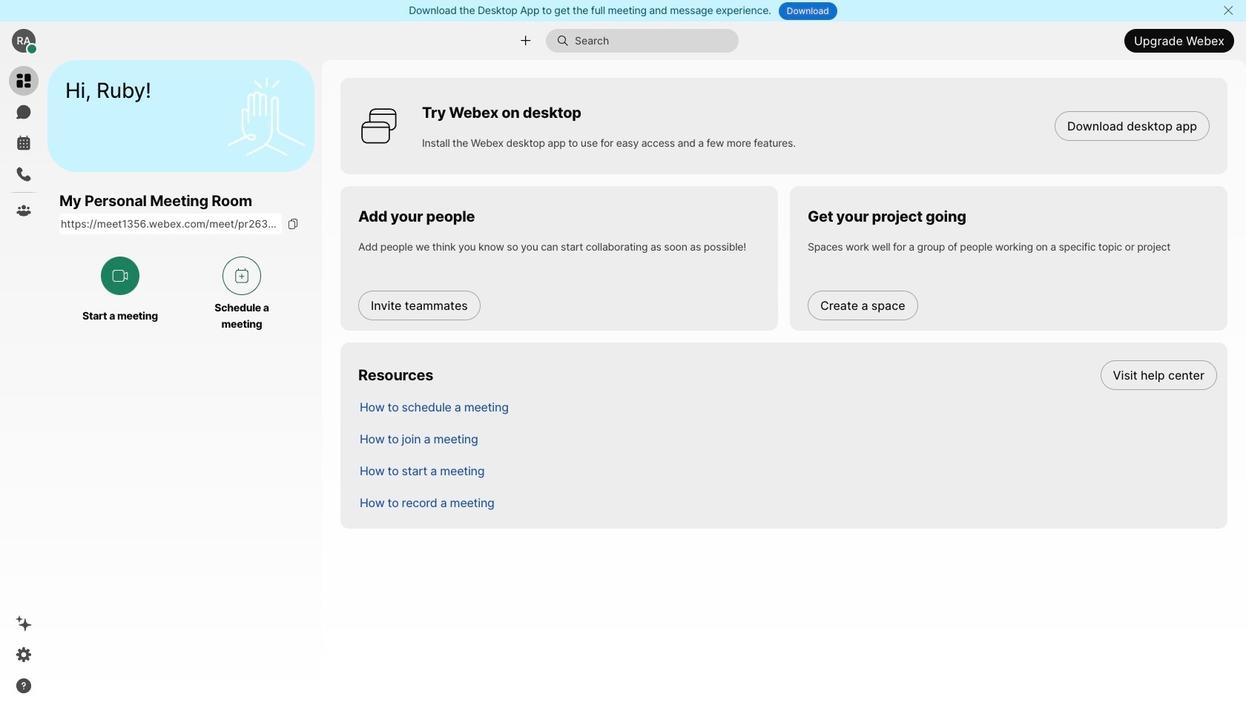 Task type: describe. For each thing, give the bounding box(es) containing it.
4 list item from the top
[[348, 455, 1228, 487]]

cancel_16 image
[[1223, 4, 1234, 16]]

3 list item from the top
[[348, 423, 1228, 455]]

5 list item from the top
[[348, 487, 1228, 519]]

1 list item from the top
[[348, 359, 1228, 391]]

two hands high fiving image
[[222, 72, 311, 161]]



Task type: locate. For each thing, give the bounding box(es) containing it.
None text field
[[59, 214, 282, 235]]

list item
[[348, 359, 1228, 391], [348, 391, 1228, 423], [348, 423, 1228, 455], [348, 455, 1228, 487], [348, 487, 1228, 519]]

webex tab list
[[9, 66, 39, 226]]

navigation
[[0, 60, 47, 714]]

2 list item from the top
[[348, 391, 1228, 423]]



Task type: vqa. For each thing, say whether or not it's contained in the screenshot.
third "LIST ITEM" from the bottom of the page
yes



